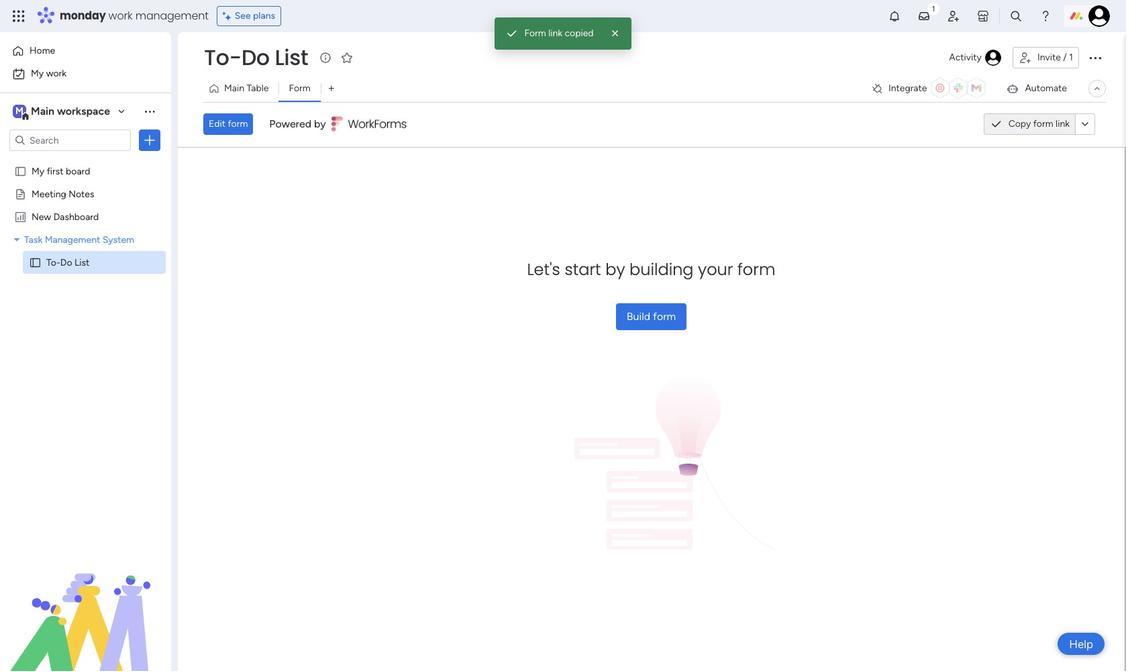 Task type: vqa. For each thing, say whether or not it's contained in the screenshot.
the bottommost work
yes



Task type: describe. For each thing, give the bounding box(es) containing it.
task management system
[[24, 234, 134, 245]]

m
[[15, 105, 23, 117]]

form for form link copied
[[525, 28, 546, 39]]

public dashboard image
[[14, 210, 27, 223]]

add to favorites image
[[341, 51, 354, 64]]

building
[[630, 258, 694, 280]]

home
[[30, 45, 55, 56]]

/
[[1064, 52, 1067, 63]]

0 vertical spatial do
[[241, 42, 270, 73]]

meeting notes
[[32, 188, 94, 199]]

update feed image
[[918, 9, 931, 23]]

integrate
[[889, 83, 927, 94]]

new
[[32, 211, 51, 222]]

activity
[[949, 52, 982, 63]]

options image
[[143, 134, 156, 147]]

form for edit form
[[228, 118, 248, 130]]

To-Do List field
[[201, 42, 312, 73]]

invite / 1
[[1038, 52, 1073, 63]]

edit form button
[[203, 114, 253, 135]]

list box containing my first board
[[0, 157, 171, 455]]

task
[[24, 234, 43, 245]]

0 horizontal spatial to-
[[46, 256, 60, 268]]

help button
[[1058, 633, 1105, 655]]

close image
[[609, 27, 622, 40]]

caret down image
[[14, 235, 19, 244]]

main table button
[[203, 78, 279, 99]]

form for build form
[[653, 310, 676, 323]]

build
[[627, 310, 651, 323]]

public board image for to-do list
[[29, 256, 42, 269]]

select product image
[[12, 9, 26, 23]]

automate
[[1025, 83, 1067, 94]]

invite
[[1038, 52, 1061, 63]]

management
[[135, 8, 209, 23]]

my first board
[[32, 165, 90, 177]]

search everything image
[[1010, 9, 1023, 23]]

1 vertical spatial by
[[606, 258, 625, 280]]

Search in workspace field
[[28, 133, 112, 148]]

dashboard
[[54, 211, 99, 222]]

let's
[[527, 258, 560, 280]]

your
[[698, 258, 733, 280]]

help
[[1069, 637, 1094, 651]]

work for my
[[46, 68, 67, 79]]

main for main workspace
[[31, 105, 54, 117]]

0 horizontal spatial by
[[314, 118, 326, 130]]

workspace image
[[13, 104, 26, 119]]

system
[[102, 234, 134, 245]]

start
[[565, 258, 601, 280]]

management
[[45, 234, 100, 245]]

see plans
[[235, 10, 275, 21]]

notifications image
[[888, 9, 902, 23]]

plans
[[253, 10, 275, 21]]

home option
[[8, 40, 163, 62]]

invite / 1 button
[[1013, 47, 1079, 68]]

add view image
[[329, 84, 334, 94]]

build form button
[[616, 303, 687, 330]]

help image
[[1039, 9, 1053, 23]]

monday
[[60, 8, 106, 23]]

meeting
[[32, 188, 66, 199]]

1 horizontal spatial to-do list
[[204, 42, 308, 73]]



Task type: locate. For each thing, give the bounding box(es) containing it.
1 horizontal spatial to-
[[204, 42, 241, 73]]

my for my work
[[31, 68, 44, 79]]

copy
[[1009, 118, 1031, 130]]

1 horizontal spatial form
[[525, 28, 546, 39]]

my left the first
[[32, 165, 44, 177]]

form right copy
[[1034, 118, 1054, 130]]

1 horizontal spatial link
[[1056, 118, 1070, 130]]

0 vertical spatial by
[[314, 118, 326, 130]]

automate button
[[1001, 78, 1073, 99]]

public board image
[[14, 164, 27, 177], [14, 187, 27, 200], [29, 256, 42, 269]]

show board description image
[[318, 51, 334, 64]]

0 vertical spatial main
[[224, 83, 244, 94]]

main for main table
[[224, 83, 244, 94]]

my down the home
[[31, 68, 44, 79]]

link left copied at the top right
[[549, 28, 563, 39]]

1 vertical spatial work
[[46, 68, 67, 79]]

0 horizontal spatial main
[[31, 105, 54, 117]]

0 vertical spatial public board image
[[14, 164, 27, 177]]

form inside alert
[[525, 28, 546, 39]]

link down automate
[[1056, 118, 1070, 130]]

do up table
[[241, 42, 270, 73]]

1 horizontal spatial list
[[275, 42, 308, 73]]

link inside alert
[[549, 28, 563, 39]]

integrate button
[[866, 75, 996, 103]]

to-do list up table
[[204, 42, 308, 73]]

my work option
[[8, 63, 163, 85]]

list
[[275, 42, 308, 73], [75, 256, 90, 268]]

do down management
[[60, 256, 72, 268]]

0 horizontal spatial list
[[75, 256, 90, 268]]

lottie animation image
[[0, 536, 171, 671]]

link inside button
[[1056, 118, 1070, 130]]

form right your
[[738, 258, 776, 280]]

0 vertical spatial work
[[108, 8, 133, 23]]

copied
[[565, 28, 594, 39]]

1 horizontal spatial do
[[241, 42, 270, 73]]

collapse board header image
[[1092, 83, 1103, 94]]

options image
[[1088, 50, 1104, 66]]

1 horizontal spatial main
[[224, 83, 244, 94]]

0 horizontal spatial link
[[549, 28, 563, 39]]

public board image for my first board
[[14, 164, 27, 177]]

form left 'add view' image
[[289, 83, 311, 94]]

my work link
[[8, 63, 163, 85]]

work down the home
[[46, 68, 67, 79]]

work right monday
[[108, 8, 133, 23]]

activity button
[[944, 47, 1008, 68]]

main workspace
[[31, 105, 110, 117]]

form right 'build'
[[653, 310, 676, 323]]

let's start by building your form
[[527, 258, 776, 280]]

1 vertical spatial list
[[75, 256, 90, 268]]

0 horizontal spatial to-do list
[[46, 256, 90, 268]]

public board image for meeting notes
[[14, 187, 27, 200]]

by right start
[[606, 258, 625, 280]]

0 horizontal spatial do
[[60, 256, 72, 268]]

monday marketplace image
[[977, 9, 990, 23]]

0 vertical spatial my
[[31, 68, 44, 79]]

option
[[0, 159, 171, 161]]

by
[[314, 118, 326, 130], [606, 258, 625, 280]]

list inside list box
[[75, 256, 90, 268]]

2 vertical spatial public board image
[[29, 256, 42, 269]]

form
[[525, 28, 546, 39], [289, 83, 311, 94]]

invite members image
[[947, 9, 961, 23]]

0 vertical spatial list
[[275, 42, 308, 73]]

workforms logo image
[[331, 114, 407, 135]]

public board image left the first
[[14, 164, 27, 177]]

workspace options image
[[143, 105, 156, 118]]

form left copied at the top right
[[525, 28, 546, 39]]

1 vertical spatial my
[[32, 165, 44, 177]]

1 vertical spatial form
[[289, 83, 311, 94]]

see plans button
[[217, 6, 281, 26]]

0 horizontal spatial work
[[46, 68, 67, 79]]

main left table
[[224, 83, 244, 94]]

1 vertical spatial main
[[31, 105, 54, 117]]

main inside workspace selection element
[[31, 105, 54, 117]]

work for monday
[[108, 8, 133, 23]]

copy form link button
[[984, 113, 1075, 135]]

public board image up "public dashboard" icon
[[14, 187, 27, 200]]

table
[[247, 83, 269, 94]]

edit form
[[209, 118, 248, 130]]

1 vertical spatial public board image
[[14, 187, 27, 200]]

list box
[[0, 157, 171, 455]]

form link copied alert
[[495, 17, 631, 50]]

work
[[108, 8, 133, 23], [46, 68, 67, 79]]

form inside button
[[289, 83, 311, 94]]

1 vertical spatial to-
[[46, 256, 60, 268]]

board
[[66, 165, 90, 177]]

to-do list
[[204, 42, 308, 73], [46, 256, 90, 268]]

my work
[[31, 68, 67, 79]]

list down task management system
[[75, 256, 90, 268]]

1
[[1070, 52, 1073, 63]]

form right edit
[[228, 118, 248, 130]]

copy form link
[[1009, 118, 1070, 130]]

0 vertical spatial link
[[549, 28, 563, 39]]

main
[[224, 83, 244, 94], [31, 105, 54, 117]]

0 vertical spatial to-
[[204, 42, 241, 73]]

list up form button
[[275, 42, 308, 73]]

lottie animation element
[[0, 536, 171, 671]]

to-do list down management
[[46, 256, 90, 268]]

form button
[[279, 78, 321, 99]]

1 vertical spatial to-do list
[[46, 256, 90, 268]]

my for my first board
[[32, 165, 44, 177]]

work inside option
[[46, 68, 67, 79]]

main right workspace icon
[[31, 105, 54, 117]]

by right 'powered'
[[314, 118, 326, 130]]

kendall parks image
[[1089, 5, 1110, 27]]

form for form
[[289, 83, 311, 94]]

1 horizontal spatial work
[[108, 8, 133, 23]]

new dashboard
[[32, 211, 99, 222]]

first
[[47, 165, 64, 177]]

0 vertical spatial to-do list
[[204, 42, 308, 73]]

my
[[31, 68, 44, 79], [32, 165, 44, 177]]

0 horizontal spatial form
[[289, 83, 311, 94]]

my inside option
[[31, 68, 44, 79]]

powered
[[269, 118, 312, 130]]

to- down management
[[46, 256, 60, 268]]

1 image
[[928, 1, 940, 16]]

0 vertical spatial form
[[525, 28, 546, 39]]

form
[[1034, 118, 1054, 130], [228, 118, 248, 130], [738, 258, 776, 280], [653, 310, 676, 323]]

notes
[[69, 188, 94, 199]]

do
[[241, 42, 270, 73], [60, 256, 72, 268]]

form for copy form link
[[1034, 118, 1054, 130]]

build form
[[627, 310, 676, 323]]

monday work management
[[60, 8, 209, 23]]

see
[[235, 10, 251, 21]]

1 vertical spatial do
[[60, 256, 72, 268]]

1 vertical spatial link
[[1056, 118, 1070, 130]]

to-do list inside list box
[[46, 256, 90, 268]]

edit
[[209, 118, 226, 130]]

home link
[[8, 40, 163, 62]]

workspace
[[57, 105, 110, 117]]

to-
[[204, 42, 241, 73], [46, 256, 60, 268]]

link
[[549, 28, 563, 39], [1056, 118, 1070, 130]]

to- up the main table button
[[204, 42, 241, 73]]

main table
[[224, 83, 269, 94]]

public board image down task
[[29, 256, 42, 269]]

1 horizontal spatial by
[[606, 258, 625, 280]]

workspace selection element
[[13, 103, 112, 121]]

main inside button
[[224, 83, 244, 94]]

form link copied
[[525, 28, 594, 39]]

powered by
[[269, 118, 326, 130]]



